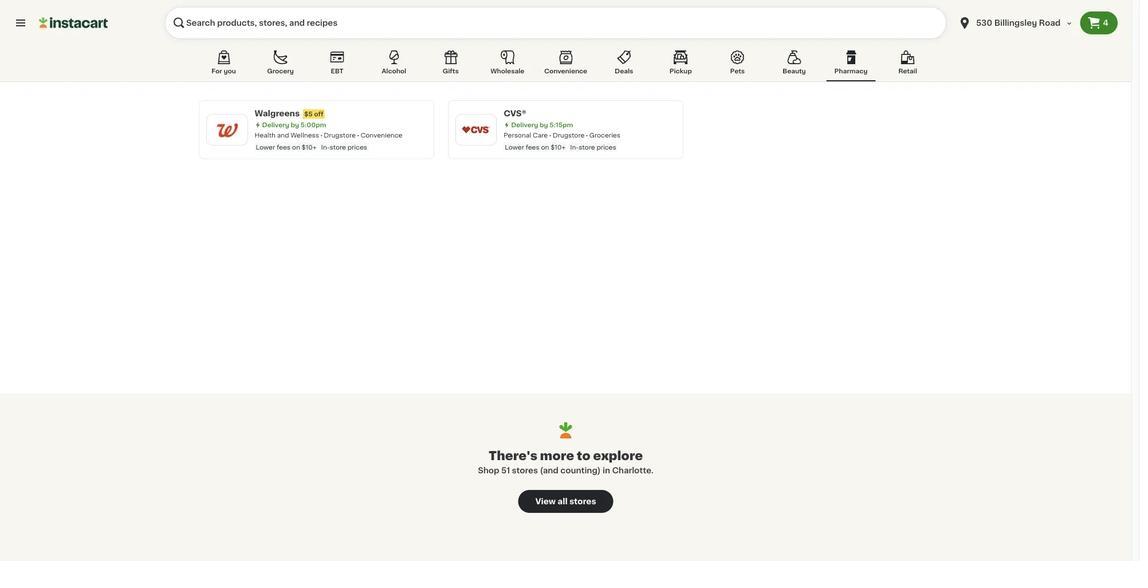 Task type: vqa. For each thing, say whether or not it's contained in the screenshot.
'Convenience'
yes



Task type: describe. For each thing, give the bounding box(es) containing it.
fees inside the health and wellness drugstore convenience lower fees on $10+ in-store prices
[[277, 144, 291, 150]]

for you
[[212, 68, 236, 74]]

instacart image
[[39, 16, 108, 30]]

charlotte.
[[612, 466, 654, 474]]

more
[[540, 450, 574, 462]]

retail
[[899, 68, 917, 74]]

Search field
[[165, 7, 947, 39]]

health and wellness drugstore convenience lower fees on $10+ in-store prices
[[255, 132, 403, 150]]

counting)
[[561, 466, 601, 474]]

delivery for personal
[[511, 122, 538, 128]]

billingsley
[[995, 19, 1037, 27]]

and
[[277, 132, 289, 138]]

shop
[[478, 466, 499, 474]]

fees inside personal care drugstore groceries lower fees on $10+ in-store prices
[[526, 144, 540, 150]]

$10+ inside personal care drugstore groceries lower fees on $10+ in-store prices
[[551, 144, 566, 150]]

stores inside button
[[570, 497, 596, 505]]

all
[[558, 497, 568, 505]]

by for 5:15pm
[[540, 122, 548, 128]]

lower inside personal care drugstore groceries lower fees on $10+ in-store prices
[[505, 144, 524, 150]]

view
[[535, 497, 556, 505]]

on inside the health and wellness drugstore convenience lower fees on $10+ in-store prices
[[292, 144, 300, 150]]

shop categories tab list
[[199, 48, 933, 81]]

convenience inside button
[[544, 68, 587, 74]]

for you button
[[199, 48, 248, 81]]

2 530 billingsley road button from the left
[[958, 7, 1074, 39]]

pharmacy button
[[827, 48, 876, 81]]

4
[[1103, 19, 1109, 27]]

stores inside there's more to explore shop 51 stores (and counting) in charlotte.
[[512, 466, 538, 474]]

convenience button
[[540, 48, 592, 81]]

pets
[[730, 68, 745, 74]]

ebt
[[331, 68, 344, 74]]

$10+ inside the health and wellness drugstore convenience lower fees on $10+ in-store prices
[[302, 144, 317, 150]]

prices inside the health and wellness drugstore convenience lower fees on $10+ in-store prices
[[348, 144, 367, 150]]

5:15pm
[[550, 122, 573, 128]]

walgreens logo image
[[212, 115, 242, 145]]

delivery by 5:00pm
[[262, 122, 326, 128]]

530
[[977, 19, 993, 27]]

cvs® logo image
[[461, 115, 491, 145]]

drugstore inside the health and wellness drugstore convenience lower fees on $10+ in-store prices
[[324, 132, 356, 138]]

walgreens $5 off
[[255, 109, 324, 117]]

grocery button
[[256, 48, 305, 81]]

wellness
[[291, 132, 319, 138]]

beauty button
[[770, 48, 819, 81]]

lower inside the health and wellness drugstore convenience lower fees on $10+ in-store prices
[[256, 144, 275, 150]]

5:00pm
[[301, 122, 326, 128]]

road
[[1039, 19, 1061, 27]]

delivery by 5:15pm
[[511, 122, 573, 128]]

on inside personal care drugstore groceries lower fees on $10+ in-store prices
[[541, 144, 549, 150]]

pickup button
[[656, 48, 706, 81]]

alcohol
[[382, 68, 406, 74]]

personal care drugstore groceries lower fees on $10+ in-store prices
[[504, 132, 621, 150]]



Task type: locate. For each thing, give the bounding box(es) containing it.
ebt button
[[313, 48, 362, 81]]

2 lower from the left
[[505, 144, 524, 150]]

explore
[[593, 450, 643, 462]]

1 horizontal spatial lower
[[505, 144, 524, 150]]

0 horizontal spatial lower
[[256, 144, 275, 150]]

fees down 'care'
[[526, 144, 540, 150]]

in-
[[321, 144, 330, 150], [570, 144, 579, 150]]

1 horizontal spatial in-
[[570, 144, 579, 150]]

delivery down walgreens
[[262, 122, 289, 128]]

2 drugstore from the left
[[553, 132, 585, 138]]

1 horizontal spatial convenience
[[544, 68, 587, 74]]

0 horizontal spatial in-
[[321, 144, 330, 150]]

personal
[[504, 132, 531, 138]]

1 drugstore from the left
[[324, 132, 356, 138]]

2 $10+ from the left
[[551, 144, 566, 150]]

pets button
[[713, 48, 762, 81]]

2 store from the left
[[579, 144, 595, 150]]

wholesale button
[[483, 48, 532, 81]]

in- inside the health and wellness drugstore convenience lower fees on $10+ in-store prices
[[321, 144, 330, 150]]

gifts
[[443, 68, 459, 74]]

drugstore
[[324, 132, 356, 138], [553, 132, 585, 138]]

0 vertical spatial stores
[[512, 466, 538, 474]]

off
[[314, 111, 324, 117]]

wholesale
[[491, 68, 525, 74]]

1 horizontal spatial by
[[540, 122, 548, 128]]

stores right all
[[570, 497, 596, 505]]

1 horizontal spatial $10+
[[551, 144, 566, 150]]

$10+
[[302, 144, 317, 150], [551, 144, 566, 150]]

in- inside personal care drugstore groceries lower fees on $10+ in-store prices
[[570, 144, 579, 150]]

1 on from the left
[[292, 144, 300, 150]]

lower down personal
[[505, 144, 524, 150]]

0 horizontal spatial prices
[[348, 144, 367, 150]]

gifts button
[[426, 48, 476, 81]]

0 horizontal spatial fees
[[277, 144, 291, 150]]

$10+ down 5:15pm
[[551, 144, 566, 150]]

in- down 5:15pm
[[570, 144, 579, 150]]

1 horizontal spatial delivery
[[511, 122, 538, 128]]

in
[[603, 466, 610, 474]]

by down 'walgreens $5 off'
[[291, 122, 299, 128]]

deals button
[[600, 48, 649, 81]]

on down 'care'
[[541, 144, 549, 150]]

care
[[533, 132, 548, 138]]

view all stores button
[[518, 490, 613, 513]]

1 horizontal spatial drugstore
[[553, 132, 585, 138]]

deals
[[615, 68, 633, 74]]

1 horizontal spatial stores
[[570, 497, 596, 505]]

on
[[292, 144, 300, 150], [541, 144, 549, 150]]

0 horizontal spatial convenience
[[361, 132, 403, 138]]

1 horizontal spatial on
[[541, 144, 549, 150]]

store inside the health and wellness drugstore convenience lower fees on $10+ in-store prices
[[330, 144, 346, 150]]

by up 'care'
[[540, 122, 548, 128]]

1 by from the left
[[291, 122, 299, 128]]

in- down the 5:00pm
[[321, 144, 330, 150]]

drugstore down the 5:00pm
[[324, 132, 356, 138]]

beauty
[[783, 68, 806, 74]]

0 horizontal spatial drugstore
[[324, 132, 356, 138]]

0 horizontal spatial by
[[291, 122, 299, 128]]

delivery for health
[[262, 122, 289, 128]]

cvs®
[[504, 109, 527, 117]]

1 vertical spatial convenience
[[361, 132, 403, 138]]

2 prices from the left
[[597, 144, 616, 150]]

view all stores link
[[518, 490, 613, 513]]

1 in- from the left
[[321, 144, 330, 150]]

view all stores
[[535, 497, 596, 505]]

retail button
[[883, 48, 933, 81]]

lower down health
[[256, 144, 275, 150]]

0 horizontal spatial delivery
[[262, 122, 289, 128]]

0 horizontal spatial store
[[330, 144, 346, 150]]

grocery
[[267, 68, 294, 74]]

walgreens
[[255, 109, 300, 117]]

1 fees from the left
[[277, 144, 291, 150]]

for
[[212, 68, 222, 74]]

0 horizontal spatial stores
[[512, 466, 538, 474]]

530 billingsley road button
[[951, 7, 1080, 39], [958, 7, 1074, 39]]

1 store from the left
[[330, 144, 346, 150]]

pickup
[[670, 68, 692, 74]]

convenience inside the health and wellness drugstore convenience lower fees on $10+ in-store prices
[[361, 132, 403, 138]]

1 horizontal spatial prices
[[597, 144, 616, 150]]

prices inside personal care drugstore groceries lower fees on $10+ in-store prices
[[597, 144, 616, 150]]

1 delivery from the left
[[262, 122, 289, 128]]

stores
[[512, 466, 538, 474], [570, 497, 596, 505]]

lower
[[256, 144, 275, 150], [505, 144, 524, 150]]

there's more to explore shop 51 stores (and counting) in charlotte.
[[478, 450, 654, 474]]

530 billingsley road
[[977, 19, 1061, 27]]

1 lower from the left
[[256, 144, 275, 150]]

on down wellness
[[292, 144, 300, 150]]

2 in- from the left
[[570, 144, 579, 150]]

0 horizontal spatial on
[[292, 144, 300, 150]]

$10+ down wellness
[[302, 144, 317, 150]]

by
[[291, 122, 299, 128], [540, 122, 548, 128]]

store
[[330, 144, 346, 150], [579, 144, 595, 150]]

drugstore inside personal care drugstore groceries lower fees on $10+ in-store prices
[[553, 132, 585, 138]]

you
[[224, 68, 236, 74]]

by for 5:00pm
[[291, 122, 299, 128]]

pharmacy
[[835, 68, 868, 74]]

there's
[[489, 450, 538, 462]]

prices
[[348, 144, 367, 150], [597, 144, 616, 150]]

alcohol button
[[369, 48, 419, 81]]

(and
[[540, 466, 559, 474]]

convenience
[[544, 68, 587, 74], [361, 132, 403, 138]]

None search field
[[165, 7, 947, 39]]

2 delivery from the left
[[511, 122, 538, 128]]

drugstore down 5:15pm
[[553, 132, 585, 138]]

1 horizontal spatial store
[[579, 144, 595, 150]]

1 horizontal spatial fees
[[526, 144, 540, 150]]

0 vertical spatial convenience
[[544, 68, 587, 74]]

51
[[501, 466, 510, 474]]

fees
[[277, 144, 291, 150], [526, 144, 540, 150]]

$5
[[304, 111, 313, 117]]

1 530 billingsley road button from the left
[[951, 7, 1080, 39]]

delivery
[[262, 122, 289, 128], [511, 122, 538, 128]]

1 prices from the left
[[348, 144, 367, 150]]

0 horizontal spatial $10+
[[302, 144, 317, 150]]

1 $10+ from the left
[[302, 144, 317, 150]]

4 button
[[1080, 11, 1118, 34]]

groceries
[[590, 132, 621, 138]]

fees down the and
[[277, 144, 291, 150]]

delivery up personal
[[511, 122, 538, 128]]

2 on from the left
[[541, 144, 549, 150]]

health
[[255, 132, 276, 138]]

store inside personal care drugstore groceries lower fees on $10+ in-store prices
[[579, 144, 595, 150]]

stores down there's
[[512, 466, 538, 474]]

2 fees from the left
[[526, 144, 540, 150]]

1 vertical spatial stores
[[570, 497, 596, 505]]

2 by from the left
[[540, 122, 548, 128]]

to
[[577, 450, 591, 462]]



